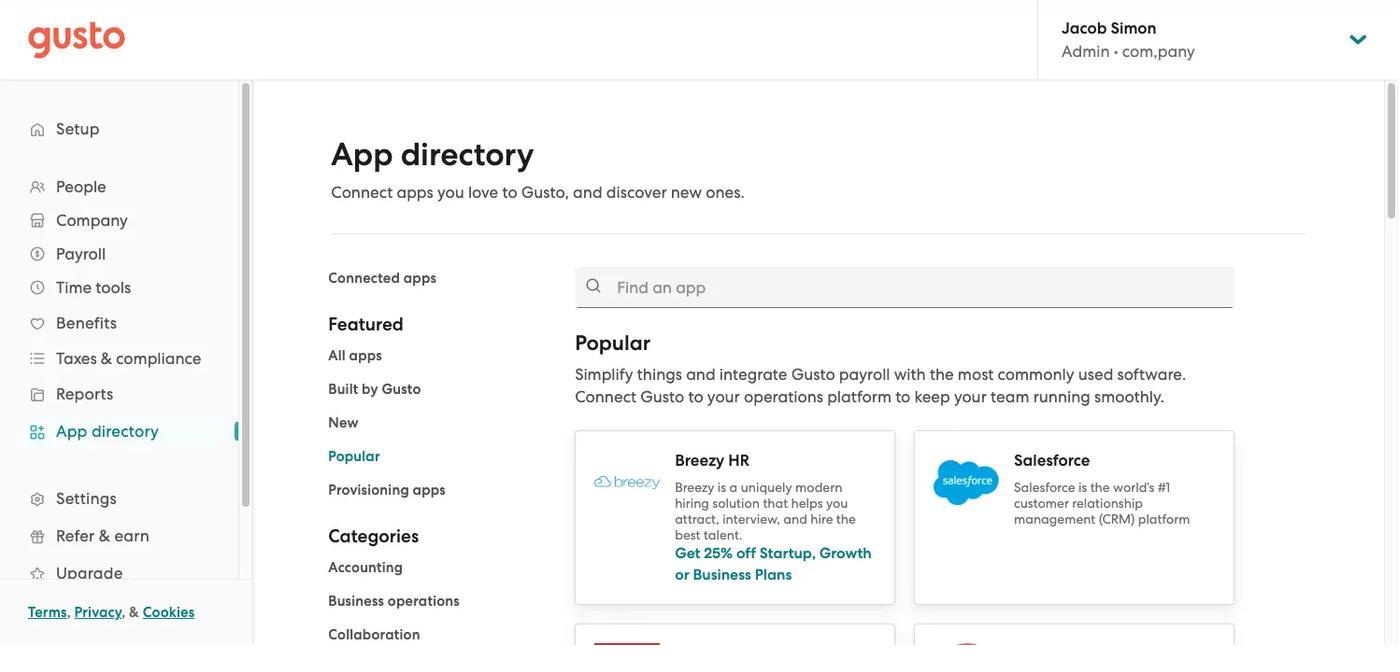 Task type: locate. For each thing, give the bounding box(es) containing it.
payroll button
[[19, 237, 220, 271]]

1 vertical spatial connect
[[575, 388, 637, 407]]

built by gusto
[[328, 381, 421, 398]]

integrate
[[720, 365, 787, 384]]

app inside the "app directory connect apps you love to gusto, and discover new ones."
[[331, 136, 393, 174]]

business operations
[[328, 593, 460, 610]]

1 vertical spatial operations
[[388, 593, 460, 610]]

simon
[[1111, 19, 1157, 38]]

0 vertical spatial and
[[573, 183, 602, 202]]

management
[[1014, 512, 1096, 527]]

is
[[718, 480, 726, 495], [1079, 480, 1087, 495]]

is left a on the bottom right of the page
[[718, 480, 726, 495]]

1 horizontal spatial business
[[693, 566, 751, 584]]

&
[[101, 350, 112, 368], [99, 527, 110, 546], [129, 605, 139, 622]]

0 vertical spatial directory
[[401, 136, 534, 174]]

1 horizontal spatial you
[[826, 496, 848, 511]]

1 vertical spatial salesforce
[[1014, 480, 1075, 495]]

settings link
[[19, 482, 220, 516]]

that
[[763, 496, 788, 511]]

salesforce logo image
[[934, 460, 999, 506]]

1 vertical spatial app
[[56, 422, 87, 441]]

0 vertical spatial &
[[101, 350, 112, 368]]

by
[[362, 381, 378, 398]]

built
[[328, 381, 358, 398]]

0 vertical spatial breezy
[[675, 451, 725, 471]]

and right gusto,
[[573, 183, 602, 202]]

0 horizontal spatial directory
[[91, 422, 159, 441]]

google workspace logo image
[[934, 644, 999, 646]]

0 horizontal spatial the
[[836, 512, 856, 527]]

1 horizontal spatial to
[[688, 388, 703, 407]]

business down accounting link
[[328, 593, 384, 610]]

gusto left "payroll"
[[791, 365, 835, 384]]

list containing all apps
[[328, 345, 547, 502]]

operations up collaboration
[[388, 593, 460, 610]]

the inside salesforce salesforce is the world's #1 customer relationship management (crm) platform
[[1090, 480, 1110, 495]]

0 horizontal spatial and
[[573, 183, 602, 202]]

0 horizontal spatial app
[[56, 422, 87, 441]]

hiring
[[675, 496, 709, 511]]

jacob simon admin • com,pany
[[1062, 19, 1195, 61]]

0 horizontal spatial gusto
[[382, 381, 421, 398]]

0 horizontal spatial your
[[707, 388, 740, 407]]

is inside breezy hr breezy is a uniquely modern hiring solution that helps you attract, interview, and hire the best talent. get 25% off startup, growth or business plans
[[718, 480, 726, 495]]

directory for app directory
[[91, 422, 159, 441]]

2 , from the left
[[122, 605, 126, 622]]

1 vertical spatial business
[[328, 593, 384, 610]]

directory inside list
[[91, 422, 159, 441]]

connect inside the "app directory connect apps you love to gusto, and discover new ones."
[[331, 183, 393, 202]]

popular inside popular simplify things and integrate gusto payroll with the most commonly used software. connect gusto to your operations platform to keep your team running smoothly.
[[575, 331, 651, 356]]

used
[[1078, 365, 1113, 384]]

1 horizontal spatial ,
[[122, 605, 126, 622]]

2 horizontal spatial and
[[783, 512, 807, 527]]

gusto right 'by'
[[382, 381, 421, 398]]

you left love at the left top of the page
[[437, 183, 464, 202]]

new
[[671, 183, 702, 202]]

categories
[[328, 526, 419, 548]]

platform down #1
[[1138, 512, 1190, 527]]

popular inside list
[[328, 449, 380, 465]]

1 vertical spatial platform
[[1138, 512, 1190, 527]]

upgrade
[[56, 565, 123, 583]]

apps for connected apps
[[404, 270, 437, 287]]

2 horizontal spatial the
[[1090, 480, 1110, 495]]

the inside popular simplify things and integrate gusto payroll with the most commonly used software. connect gusto to your operations platform to keep your team running smoothly.
[[930, 365, 954, 384]]

gusto
[[791, 365, 835, 384], [382, 381, 421, 398], [640, 388, 684, 407]]

operations inside list
[[388, 593, 460, 610]]

the up the keep
[[930, 365, 954, 384]]

list containing accounting
[[328, 557, 547, 646]]

the up relationship
[[1090, 480, 1110, 495]]

platform down "payroll"
[[827, 388, 892, 407]]

breezy hr breezy is a uniquely modern hiring solution that helps you attract, interview, and hire the best talent. get 25% off startup, growth or business plans
[[675, 451, 872, 584]]

1 vertical spatial and
[[686, 365, 716, 384]]

2 horizontal spatial to
[[895, 388, 911, 407]]

you inside the "app directory connect apps you love to gusto, and discover new ones."
[[437, 183, 464, 202]]

1 vertical spatial directory
[[91, 422, 159, 441]]

terms , privacy , & cookies
[[28, 605, 195, 622]]

new
[[328, 415, 359, 432]]

& left earn
[[99, 527, 110, 546]]

0 vertical spatial app
[[331, 136, 393, 174]]

directory down reports link
[[91, 422, 159, 441]]

talent.
[[704, 528, 743, 543]]

1 horizontal spatial popular
[[575, 331, 651, 356]]

, left 'privacy'
[[67, 605, 71, 622]]

(crm)
[[1099, 512, 1135, 527]]

provisioning apps
[[328, 482, 446, 499]]

0 vertical spatial popular
[[575, 331, 651, 356]]

your down the most
[[954, 388, 987, 407]]

1 horizontal spatial is
[[1079, 480, 1087, 495]]

smoothly.
[[1094, 388, 1165, 407]]

privacy
[[74, 605, 122, 622]]

earn
[[114, 527, 149, 546]]

apps
[[397, 183, 433, 202], [404, 270, 437, 287], [349, 348, 382, 364], [413, 482, 446, 499]]

2 your from the left
[[954, 388, 987, 407]]

is up relationship
[[1079, 480, 1087, 495]]

growth
[[819, 545, 872, 563]]

0 horizontal spatial ,
[[67, 605, 71, 622]]

1 horizontal spatial and
[[686, 365, 716, 384]]

upgrade link
[[19, 557, 220, 591]]

you up the hire
[[826, 496, 848, 511]]

benefits
[[56, 314, 117, 333]]

0 vertical spatial connect
[[331, 183, 393, 202]]

1 vertical spatial breezy
[[675, 480, 714, 495]]

platform
[[827, 388, 892, 407], [1138, 512, 1190, 527]]

best
[[675, 528, 701, 543]]

all apps link
[[328, 348, 382, 364]]

the inside breezy hr breezy is a uniquely modern hiring solution that helps you attract, interview, and hire the best talent. get 25% off startup, growth or business plans
[[836, 512, 856, 527]]

accounting link
[[328, 560, 403, 577]]

popular for popular simplify things and integrate gusto payroll with the most commonly used software. connect gusto to your operations platform to keep your team running smoothly.
[[575, 331, 651, 356]]

and down helps
[[783, 512, 807, 527]]

business inside list
[[328, 593, 384, 610]]

1 horizontal spatial your
[[954, 388, 987, 407]]

1 is from the left
[[718, 480, 726, 495]]

0 vertical spatial business
[[693, 566, 751, 584]]

interview,
[[723, 512, 780, 527]]

or
[[675, 566, 689, 584]]

& left 'cookies'
[[129, 605, 139, 622]]

lastpass logo image
[[595, 644, 660, 646]]

your
[[707, 388, 740, 407], [954, 388, 987, 407]]

operations inside popular simplify things and integrate gusto payroll with the most commonly used software. connect gusto to your operations platform to keep your team running smoothly.
[[744, 388, 823, 407]]

1 vertical spatial you
[[826, 496, 848, 511]]

a
[[729, 480, 738, 495]]

featured
[[328, 314, 404, 336]]

things
[[637, 365, 682, 384]]

popular up 'simplify'
[[575, 331, 651, 356]]

,
[[67, 605, 71, 622], [122, 605, 126, 622]]

relationship
[[1072, 496, 1143, 511]]

collaboration
[[328, 627, 420, 644]]

directory inside the "app directory connect apps you love to gusto, and discover new ones."
[[401, 136, 534, 174]]

apps right connected
[[404, 270, 437, 287]]

connect up connected
[[331, 183, 393, 202]]

0 horizontal spatial you
[[437, 183, 464, 202]]

compliance
[[116, 350, 201, 368]]

1 horizontal spatial gusto
[[640, 388, 684, 407]]

0 horizontal spatial platform
[[827, 388, 892, 407]]

0 horizontal spatial popular
[[328, 449, 380, 465]]

, down upgrade link
[[122, 605, 126, 622]]

your down the integrate
[[707, 388, 740, 407]]

gusto down things
[[640, 388, 684, 407]]

list containing people
[[0, 170, 238, 630]]

app inside list
[[56, 422, 87, 441]]

operations
[[744, 388, 823, 407], [388, 593, 460, 610]]

list
[[0, 170, 238, 630], [328, 345, 547, 502], [328, 557, 547, 646]]

& right taxes
[[101, 350, 112, 368]]

startup,
[[760, 545, 816, 563]]

popular
[[575, 331, 651, 356], [328, 449, 380, 465]]

1 horizontal spatial directory
[[401, 136, 534, 174]]

1 breezy from the top
[[675, 451, 725, 471]]

0 horizontal spatial to
[[502, 183, 517, 202]]

and inside popular simplify things and integrate gusto payroll with the most commonly used software. connect gusto to your operations platform to keep your team running smoothly.
[[686, 365, 716, 384]]

2 vertical spatial &
[[129, 605, 139, 622]]

business
[[693, 566, 751, 584], [328, 593, 384, 610]]

0 horizontal spatial business
[[328, 593, 384, 610]]

1 horizontal spatial platform
[[1138, 512, 1190, 527]]

0 vertical spatial salesforce
[[1014, 451, 1090, 471]]

time tools
[[56, 279, 131, 297]]

breezy up hiring
[[675, 480, 714, 495]]

company
[[56, 211, 128, 230]]

1 horizontal spatial app
[[331, 136, 393, 174]]

0 horizontal spatial operations
[[388, 593, 460, 610]]

1 horizontal spatial operations
[[744, 388, 823, 407]]

and
[[573, 183, 602, 202], [686, 365, 716, 384], [783, 512, 807, 527]]

taxes & compliance
[[56, 350, 201, 368]]

operations down the integrate
[[744, 388, 823, 407]]

None search field
[[575, 267, 1234, 308]]

0 vertical spatial operations
[[744, 388, 823, 407]]

running
[[1033, 388, 1091, 407]]

settings
[[56, 490, 117, 508]]

to
[[502, 183, 517, 202], [688, 388, 703, 407], [895, 388, 911, 407]]

connect down 'simplify'
[[575, 388, 637, 407]]

directory up love at the left top of the page
[[401, 136, 534, 174]]

modern
[[795, 480, 842, 495]]

breezy left hr
[[675, 451, 725, 471]]

0 vertical spatial the
[[930, 365, 954, 384]]

breezy
[[675, 451, 725, 471], [675, 480, 714, 495]]

popular link
[[328, 449, 380, 465]]

1 horizontal spatial connect
[[575, 388, 637, 407]]

and right things
[[686, 365, 716, 384]]

business down 25% at the bottom right of page
[[693, 566, 751, 584]]

the
[[930, 365, 954, 384], [1090, 480, 1110, 495], [836, 512, 856, 527]]

1 horizontal spatial the
[[930, 365, 954, 384]]

terms link
[[28, 605, 67, 622]]

payroll
[[56, 245, 106, 264]]

& inside dropdown button
[[101, 350, 112, 368]]

home image
[[28, 21, 125, 58]]

apps right provisioning
[[413, 482, 446, 499]]

popular down new link
[[328, 449, 380, 465]]

1 vertical spatial popular
[[328, 449, 380, 465]]

1 vertical spatial the
[[1090, 480, 1110, 495]]

0 horizontal spatial connect
[[331, 183, 393, 202]]

0 vertical spatial you
[[437, 183, 464, 202]]

0 vertical spatial platform
[[827, 388, 892, 407]]

connect inside popular simplify things and integrate gusto payroll with the most commonly used software. connect gusto to your operations platform to keep your team running smoothly.
[[575, 388, 637, 407]]

0 horizontal spatial is
[[718, 480, 726, 495]]

apps right all
[[349, 348, 382, 364]]

the right the hire
[[836, 512, 856, 527]]

refer
[[56, 527, 95, 546]]

list for categories
[[328, 557, 547, 646]]

2 vertical spatial the
[[836, 512, 856, 527]]

2 vertical spatial and
[[783, 512, 807, 527]]

keep
[[915, 388, 950, 407]]

1 vertical spatial &
[[99, 527, 110, 546]]

2 is from the left
[[1079, 480, 1087, 495]]

apps left love at the left top of the page
[[397, 183, 433, 202]]

and inside breezy hr breezy is a uniquely modern hiring solution that helps you attract, interview, and hire the best talent. get 25% off startup, growth or business plans
[[783, 512, 807, 527]]



Task type: describe. For each thing, give the bounding box(es) containing it.
admin
[[1062, 42, 1110, 61]]

company button
[[19, 204, 220, 237]]

connected
[[328, 270, 400, 287]]

people button
[[19, 170, 220, 204]]

hr
[[728, 451, 750, 471]]

you inside breezy hr breezy is a uniquely modern hiring solution that helps you attract, interview, and hire the best talent. get 25% off startup, growth or business plans
[[826, 496, 848, 511]]

setup link
[[19, 112, 220, 146]]

software.
[[1117, 365, 1186, 384]]

reports
[[56, 385, 114, 404]]

simplify
[[575, 365, 633, 384]]

tools
[[96, 279, 131, 297]]

2 breezy from the top
[[675, 480, 714, 495]]

business operations link
[[328, 593, 460, 610]]

reports link
[[19, 378, 220, 411]]

connected apps
[[328, 270, 437, 287]]

directory for app directory connect apps you love to gusto, and discover new ones.
[[401, 136, 534, 174]]

discover
[[606, 183, 667, 202]]

business inside breezy hr breezy is a uniquely modern hiring solution that helps you attract, interview, and hire the best talent. get 25% off startup, growth or business plans
[[693, 566, 751, 584]]

refer & earn link
[[19, 520, 220, 553]]

commonly
[[998, 365, 1074, 384]]

attract,
[[675, 512, 719, 527]]

provisioning
[[328, 482, 409, 499]]

salesforce salesforce is the world's #1 customer relationship management (crm) platform
[[1014, 451, 1190, 527]]

cookies button
[[143, 602, 195, 624]]

platform inside salesforce salesforce is the world's #1 customer relationship management (crm) platform
[[1138, 512, 1190, 527]]

taxes & compliance button
[[19, 342, 220, 376]]

cookies
[[143, 605, 195, 622]]

and inside the "app directory connect apps you love to gusto, and discover new ones."
[[573, 183, 602, 202]]

is inside salesforce salesforce is the world's #1 customer relationship management (crm) platform
[[1079, 480, 1087, 495]]

setup
[[56, 120, 100, 138]]

2 horizontal spatial gusto
[[791, 365, 835, 384]]

off
[[736, 545, 756, 563]]

app directory
[[56, 422, 159, 441]]

refer & earn
[[56, 527, 149, 546]]

time
[[56, 279, 92, 297]]

accounting
[[328, 560, 403, 577]]

list for featured
[[328, 345, 547, 502]]

& for compliance
[[101, 350, 112, 368]]

to inside the "app directory connect apps you love to gusto, and discover new ones."
[[502, 183, 517, 202]]

built by gusto link
[[328, 381, 421, 398]]

hire
[[811, 512, 833, 527]]

benefits link
[[19, 307, 220, 340]]

provisioning apps link
[[328, 482, 446, 499]]

apps for all apps
[[349, 348, 382, 364]]

terms
[[28, 605, 67, 622]]

taxes
[[56, 350, 97, 368]]

with
[[894, 365, 926, 384]]

gusto navigation element
[[0, 80, 238, 646]]

get
[[675, 545, 700, 563]]

time tools button
[[19, 271, 220, 305]]

plans
[[755, 566, 792, 584]]

gusto,
[[521, 183, 569, 202]]

App Search field
[[575, 267, 1234, 308]]

solution
[[712, 496, 760, 511]]

platform inside popular simplify things and integrate gusto payroll with the most commonly used software. connect gusto to your operations platform to keep your team running smoothly.
[[827, 388, 892, 407]]

•
[[1114, 42, 1118, 61]]

apps for provisioning apps
[[413, 482, 446, 499]]

& for earn
[[99, 527, 110, 546]]

1 your from the left
[[707, 388, 740, 407]]

most
[[958, 365, 994, 384]]

1 salesforce from the top
[[1014, 451, 1090, 471]]

love
[[468, 183, 498, 202]]

connected apps link
[[328, 270, 437, 287]]

apps inside the "app directory connect apps you love to gusto, and discover new ones."
[[397, 183, 433, 202]]

world's
[[1113, 480, 1155, 495]]

com,pany
[[1122, 42, 1195, 61]]

all apps
[[328, 348, 382, 364]]

#1
[[1158, 480, 1170, 495]]

app for app directory connect apps you love to gusto, and discover new ones.
[[331, 136, 393, 174]]

collaboration link
[[328, 627, 420, 644]]

team
[[991, 388, 1029, 407]]

2 salesforce from the top
[[1014, 480, 1075, 495]]

gusto inside list
[[382, 381, 421, 398]]

privacy link
[[74, 605, 122, 622]]

app directory link
[[19, 415, 220, 449]]

jacob
[[1062, 19, 1107, 38]]

customer
[[1014, 496, 1069, 511]]

uniquely
[[741, 480, 792, 495]]

all
[[328, 348, 346, 364]]

1 , from the left
[[67, 605, 71, 622]]

breezy hr logo image
[[595, 476, 660, 490]]

popular simplify things and integrate gusto payroll with the most commonly used software. connect gusto to your operations platform to keep your team running smoothly.
[[575, 331, 1186, 407]]

helps
[[791, 496, 823, 511]]

25%
[[704, 545, 733, 563]]

ones.
[[706, 183, 745, 202]]

app for app directory
[[56, 422, 87, 441]]

popular for popular
[[328, 449, 380, 465]]

app directory connect apps you love to gusto, and discover new ones.
[[331, 136, 745, 202]]

payroll
[[839, 365, 890, 384]]



Task type: vqa. For each thing, say whether or not it's contained in the screenshot.
file on the left top of the page
no



